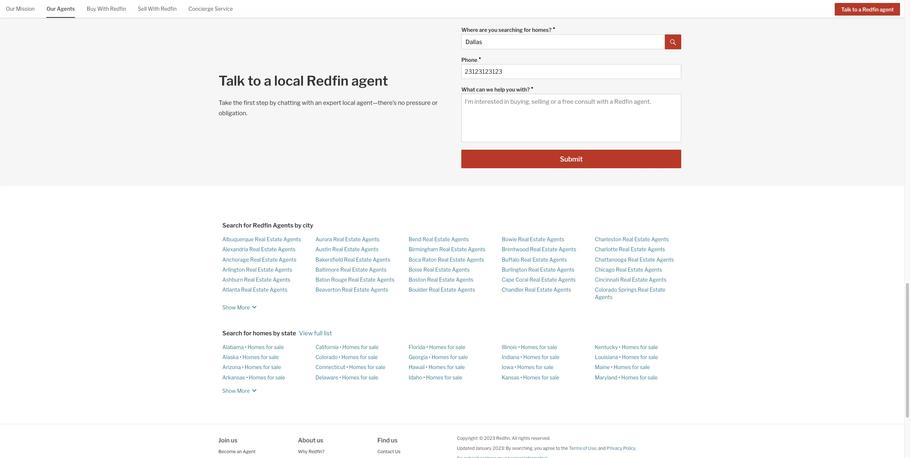 Task type: locate. For each thing, give the bounding box(es) containing it.
burlington real estate agents
[[502, 267, 575, 273]]

agents up boca raton real estate agents link
[[468, 246, 486, 253]]

2 us from the left
[[317, 437, 323, 444]]

alabama
[[222, 344, 244, 350]]

austin real estate agents link
[[316, 246, 379, 253]]

agents for burlington real estate agents
[[557, 267, 575, 273]]

for up georgia • homes for sale on the bottom
[[448, 344, 455, 350]]

agents down search for redfin agents by city
[[284, 236, 301, 243]]

cincinnati real estate agents
[[595, 277, 667, 283]]

estate up charlotte real estate agents
[[635, 236, 650, 243]]

0 vertical spatial more
[[237, 304, 250, 311]]

the up obligation.
[[233, 99, 242, 106]]

to for redfin
[[853, 6, 858, 13]]

estate for bakersfield real estate agents
[[356, 257, 372, 263]]

talk
[[841, 6, 852, 13], [219, 73, 245, 89]]

1 vertical spatial you
[[506, 86, 515, 93]]

cape coral real estate agents link
[[502, 277, 576, 283]]

idaho
[[409, 374, 422, 381]]

search field element
[[462, 23, 681, 49]]

baton
[[316, 277, 330, 283]]

1 vertical spatial to
[[248, 73, 261, 89]]

sale for indiana • homes for sale
[[550, 354, 560, 361]]

0 vertical spatial local
[[274, 73, 304, 89]]

0 vertical spatial to
[[853, 6, 858, 13]]

agents down 'arlington real estate agents'
[[273, 277, 290, 283]]

3 us from the left
[[391, 437, 398, 444]]

agents for charleston real estate agents
[[651, 236, 669, 243]]

by inside take the first step by chatting with an expert local agent—there's no pressure or obligation.
[[270, 99, 276, 106]]

estate for bend real estate agents
[[434, 236, 450, 243]]

Enter your message field text field
[[465, 98, 678, 139]]

colorado link
[[316, 354, 338, 361]]

iowa link
[[502, 364, 514, 371]]

local inside take the first step by chatting with an expert local agent—there's no pressure or obligation.
[[343, 99, 355, 106]]

for for maine • homes for sale
[[632, 364, 639, 371]]

anchorage
[[222, 257, 249, 263]]

we
[[486, 86, 493, 93]]

0 horizontal spatial you
[[488, 27, 497, 33]]

0 vertical spatial the
[[233, 99, 242, 106]]

colorado • homes for sale
[[316, 354, 378, 361]]

homes for sale link for indiana • homes for sale
[[523, 354, 560, 361]]

redfin inside button
[[863, 6, 879, 13]]

1 vertical spatial show more
[[222, 388, 250, 394]]

show down atlanta
[[222, 304, 236, 311]]

1 us from the left
[[231, 437, 238, 444]]

real down "charlotte real estate agents" link
[[628, 257, 639, 263]]

louisiana link
[[595, 354, 618, 361]]

hawaii
[[409, 364, 425, 371]]

louisiana • homes for sale
[[595, 354, 658, 361]]

1 show from the top
[[222, 304, 236, 311]]

0 horizontal spatial talk
[[219, 73, 245, 89]]

all
[[512, 436, 517, 441]]

0 vertical spatial agent
[[880, 6, 894, 13]]

agents down chattanooga real estate agents link on the bottom of page
[[645, 267, 662, 273]]

homes for sale link up arkansas • homes for sale
[[245, 364, 281, 371]]

0 horizontal spatial our
[[6, 6, 15, 12]]

connecticut • homes for sale
[[316, 364, 385, 371]]

real up bakersfield
[[332, 246, 343, 253]]

talk inside button
[[841, 6, 852, 13]]

2 more from the top
[[237, 388, 250, 394]]

you inside search field "element"
[[488, 27, 497, 33]]

• for alaska
[[240, 354, 241, 361]]

estate up "austin real estate agents"
[[345, 236, 361, 243]]

agents down cincinnati
[[595, 294, 613, 300]]

colorado
[[595, 287, 617, 293], [316, 354, 338, 361]]

a for local
[[264, 73, 271, 89]]

boca
[[409, 257, 421, 263]]

with right sell on the left of the page
[[148, 6, 160, 12]]

you right are at the right of the page
[[488, 27, 497, 33]]

1 horizontal spatial with
[[148, 6, 160, 12]]

homes for illinois
[[521, 344, 538, 350]]

redfin for buy with redfin
[[110, 6, 126, 12]]

2 horizontal spatial us
[[391, 437, 398, 444]]

2 our from the left
[[47, 6, 56, 12]]

real up boca raton real estate agents link
[[439, 246, 450, 253]]

homes for idaho
[[426, 374, 444, 381]]

homes for florida
[[429, 344, 447, 350]]

estate for birmingham real estate agents
[[451, 246, 467, 253]]

searching
[[499, 27, 523, 33]]

• right iowa link
[[515, 364, 516, 371]]

homes for maine
[[614, 364, 631, 371]]

for down kentucky • homes for sale
[[640, 354, 647, 361]]

for down the illinois • homes for sale
[[542, 354, 549, 361]]

search for search for homes by state view full list
[[222, 330, 242, 337]]

beaverton real estate agents link
[[316, 287, 388, 293]]

1 horizontal spatial to
[[556, 446, 560, 451]]

1 vertical spatial local
[[343, 99, 355, 106]]

sale down arizona • homes for sale
[[275, 374, 285, 381]]

sale down florida • homes for sale
[[458, 354, 468, 361]]

for for alaska • homes for sale
[[261, 354, 268, 361]]

bend real estate agents link
[[409, 236, 469, 243]]

agents up cape coral real estate agents
[[557, 267, 575, 273]]

for down hawaii • homes for sale
[[445, 374, 452, 381]]

1 vertical spatial agent
[[351, 73, 388, 89]]

City, Address, ZIP search field
[[462, 34, 665, 49]]

the inside take the first step by chatting with an expert local agent—there's no pressure or obligation.
[[233, 99, 242, 106]]

for for maryland • homes for sale
[[640, 374, 647, 381]]

homes for sale link for idaho • homes for sale
[[426, 374, 462, 381]]

• for colorado
[[339, 354, 340, 361]]

2 horizontal spatial you
[[535, 446, 542, 451]]

real for boston real estate agents
[[427, 277, 438, 283]]

estate down arlington real estate agents link
[[256, 277, 272, 283]]

boston real estate agents link
[[409, 277, 474, 283]]

1 horizontal spatial us
[[317, 437, 323, 444]]

• for arkansas
[[246, 374, 248, 381]]

our for our agents
[[47, 6, 56, 12]]

homes up 'kansas • homes for sale'
[[517, 364, 535, 371]]

homes up maryland • homes for sale
[[614, 364, 631, 371]]

maryland • homes for sale
[[595, 374, 658, 381]]

1 vertical spatial by
[[295, 222, 302, 229]]

become an agent button
[[219, 449, 256, 455]]

agents left city
[[273, 222, 293, 229]]

1 horizontal spatial local
[[343, 99, 355, 106]]

real for arlington real estate agents
[[246, 267, 257, 273]]

1 horizontal spatial the
[[561, 446, 568, 451]]

estate down brentwood real estate agents
[[533, 257, 548, 263]]

• right indiana
[[521, 354, 522, 361]]

sale for alabama • homes for sale
[[274, 344, 284, 350]]

1 show more from the top
[[222, 304, 250, 311]]

estate up cape coral real estate agents
[[540, 267, 556, 273]]

sale for kentucky • homes for sale
[[648, 344, 658, 350]]

homes for sale link down arizona • homes for sale
[[249, 374, 285, 381]]

agents for chattanooga real estate agents
[[657, 257, 674, 263]]

estate for chicago real estate agents
[[628, 267, 644, 273]]

agents for boise real estate agents
[[452, 267, 470, 273]]

real down boise real estate agents
[[427, 277, 438, 283]]

homes up the indiana • homes for sale
[[521, 344, 538, 350]]

baltimore real estate agents link
[[316, 267, 387, 273]]

indiana
[[502, 354, 520, 361]]

1 vertical spatial show more link
[[222, 384, 259, 395]]

real up chandler real estate agents link
[[530, 277, 540, 283]]

agents up "charlotte real estate agents" link
[[651, 236, 669, 243]]

sale up delaware • homes for sale
[[376, 364, 385, 371]]

sale down the illinois • homes for sale
[[550, 354, 560, 361]]

• right hawaii link on the left
[[426, 364, 428, 371]]

0 vertical spatial you
[[488, 27, 497, 33]]

1 our from the left
[[6, 6, 15, 12]]

chandler real estate agents link
[[502, 287, 571, 293]]

0 vertical spatial a
[[859, 6, 862, 13]]

agents for birmingham real estate agents
[[468, 246, 486, 253]]

homes down hawaii • homes for sale
[[426, 374, 444, 381]]

show more
[[222, 304, 250, 311], [222, 388, 250, 394]]

for up connecticut • homes for sale
[[360, 354, 367, 361]]

sale down alabama • homes for sale
[[269, 354, 279, 361]]

real up brentwood
[[518, 236, 529, 243]]

1 horizontal spatial a
[[859, 6, 862, 13]]

more down 'arkansas'
[[237, 388, 250, 394]]

real up springs
[[620, 277, 631, 283]]

estate for boise real estate agents
[[435, 267, 451, 273]]

alabama link
[[222, 344, 244, 350]]

1 vertical spatial a
[[264, 73, 271, 89]]

agents up chattanooga real estate agents link on the bottom of page
[[648, 246, 665, 253]]

for inside search field "element"
[[524, 27, 531, 33]]

colorado inside colorado springs real estate agents
[[595, 287, 617, 293]]

1 vertical spatial colorado
[[316, 354, 338, 361]]

1 vertical spatial an
[[237, 449, 242, 455]]

real for burlington real estate agents
[[528, 267, 539, 273]]

agents for alexandria real estate agents
[[278, 246, 296, 253]]

1 with from the left
[[97, 6, 109, 12]]

cincinnati real estate agents link
[[595, 277, 667, 283]]

• right alaska
[[240, 354, 241, 361]]

homes for sale link down georgia • homes for sale on the bottom
[[429, 364, 465, 371]]

updated january 2023: by searching, you agree to the terms of use , and privacy policy .
[[457, 446, 636, 451]]

estate up boulder real estate agents
[[439, 277, 455, 283]]

arkansas • homes for sale
[[222, 374, 285, 381]]

california link
[[316, 344, 339, 350]]

2 show more from the top
[[222, 388, 250, 394]]

charleston real estate agents
[[595, 236, 669, 243]]

1 search from the top
[[222, 222, 242, 229]]

can
[[476, 86, 485, 93]]

1 vertical spatial search
[[222, 330, 242, 337]]

1 vertical spatial more
[[237, 388, 250, 394]]

sale for idaho • homes for sale
[[453, 374, 462, 381]]

sale down georgia • homes for sale on the bottom
[[455, 364, 465, 371]]

a inside talk to a redfin agent button
[[859, 6, 862, 13]]

• up maine • homes for sale
[[619, 354, 621, 361]]

chicago
[[595, 267, 615, 273]]

real up "charlotte real estate agents" link
[[623, 236, 633, 243]]

real for chandler real estate agents
[[525, 287, 536, 293]]

show more down 'arkansas'
[[222, 388, 250, 394]]

for down georgia • homes for sale on the bottom
[[447, 364, 454, 371]]

you right help
[[506, 86, 515, 93]]

sale down maine • homes for sale
[[648, 374, 658, 381]]

agent—there's
[[357, 99, 397, 106]]

0 vertical spatial show more
[[222, 304, 250, 311]]

homes up colorado • homes for sale
[[342, 344, 360, 350]]

full
[[314, 330, 323, 337]]

for for iowa • homes for sale
[[536, 364, 543, 371]]

our
[[6, 6, 15, 12], [47, 6, 56, 12]]

agents for ashburn real estate agents
[[273, 277, 290, 283]]

agents for atlanta real estate agents
[[270, 287, 287, 293]]

bend
[[409, 236, 422, 243]]

homes up delaware • homes for sale
[[349, 364, 366, 371]]

homes for sale link down homes
[[248, 344, 284, 350]]

for up louisiana • homes for sale
[[640, 344, 647, 350]]

boston
[[409, 277, 426, 283]]

arizona • homes for sale
[[222, 364, 281, 371]]

homes for california
[[342, 344, 360, 350]]

view
[[299, 330, 313, 337]]

homes for sale link up delaware • homes for sale
[[349, 364, 385, 371]]

buffalo
[[502, 257, 520, 263]]

agents for austin real estate agents
[[361, 246, 379, 253]]

1 horizontal spatial an
[[315, 99, 322, 106]]

homes for sale link down maine • homes for sale
[[621, 374, 658, 381]]

coral
[[516, 277, 529, 283]]

beaverton real estate agents
[[316, 287, 388, 293]]

2 with from the left
[[148, 6, 160, 12]]

estate up birmingham real estate agents link at the bottom
[[434, 236, 450, 243]]

homes for sale link down iowa • homes for sale
[[523, 374, 560, 381]]

enter your message field. required field. element
[[462, 83, 678, 94]]

agents for anchorage real estate agents
[[279, 257, 296, 263]]

homes down the illinois • homes for sale
[[523, 354, 541, 361]]

1 horizontal spatial colorado
[[595, 287, 617, 293]]

estate up buffalo real estate agents
[[542, 246, 558, 253]]

• for georgia
[[429, 354, 431, 361]]

agents for bend real estate agents
[[451, 236, 469, 243]]

agents down baton rouge real estate agents
[[371, 287, 388, 293]]

baltimore
[[316, 267, 339, 273]]

homes for sale link for illinois • homes for sale
[[521, 344, 557, 350]]

0 vertical spatial talk
[[841, 6, 852, 13]]

sale up colorado • homes for sale
[[369, 344, 379, 350]]

homes for sale link up connecticut • homes for sale
[[342, 354, 378, 361]]

homes down connecticut • homes for sale
[[342, 374, 359, 381]]

estate up baltimore real estate agents link
[[356, 257, 372, 263]]

for down alabama • homes for sale
[[261, 354, 268, 361]]

idaho link
[[409, 374, 422, 381]]

enter your phone number field. required field. element
[[462, 53, 678, 64]]

1 horizontal spatial talk
[[841, 6, 852, 13]]

homes for sale link up georgia • homes for sale on the bottom
[[429, 344, 466, 350]]

colorado down california
[[316, 354, 338, 361]]

• for maine
[[611, 364, 613, 371]]

sale for connecticut • homes for sale
[[376, 364, 385, 371]]

homes for sale link for iowa • homes for sale
[[517, 364, 554, 371]]

about us
[[298, 437, 323, 444]]

0 horizontal spatial local
[[274, 73, 304, 89]]

2 search from the top
[[222, 330, 242, 337]]

show more link down 'arkansas'
[[222, 384, 259, 395]]

idaho • homes for sale
[[409, 374, 462, 381]]

agents up baton rouge real estate agents
[[369, 267, 387, 273]]

estate down the boston real estate agents
[[441, 287, 457, 293]]

• for florida
[[427, 344, 428, 350]]

louisiana
[[595, 354, 618, 361]]

for down florida • homes for sale
[[450, 354, 457, 361]]

show more for first show more link from the bottom
[[222, 388, 250, 394]]

buffalo real estate agents link
[[502, 257, 567, 263]]

0 vertical spatial search
[[222, 222, 242, 229]]

estate for chattanooga real estate agents
[[640, 257, 655, 263]]

0 horizontal spatial us
[[231, 437, 238, 444]]

0 vertical spatial colorado
[[595, 287, 617, 293]]

homes up louisiana • homes for sale
[[622, 344, 639, 350]]

0 horizontal spatial with
[[97, 6, 109, 12]]

real for atlanta real estate agents
[[241, 287, 252, 293]]

1 horizontal spatial agent
[[880, 6, 894, 13]]

estate down baton rouge real estate agents link
[[354, 287, 370, 293]]

0 vertical spatial show
[[222, 304, 236, 311]]

connecticut link
[[316, 364, 345, 371]]

2 show from the top
[[222, 388, 236, 394]]

0 horizontal spatial to
[[248, 73, 261, 89]]

2 horizontal spatial to
[[853, 6, 858, 13]]

privacy
[[607, 446, 622, 451]]

2 vertical spatial by
[[273, 330, 280, 337]]

agents up brentwood real estate agents 'link'
[[547, 236, 564, 243]]

arlington real estate agents link
[[222, 267, 292, 273]]

real up "austin real estate agents"
[[333, 236, 344, 243]]

birmingham real estate agents link
[[409, 246, 486, 253]]

more down atlanta real estate agents
[[237, 304, 250, 311]]

0 horizontal spatial the
[[233, 99, 242, 106]]

1 more from the top
[[237, 304, 250, 311]]

rouge
[[331, 277, 347, 283]]

estate down "charlotte real estate agents" link
[[640, 257, 655, 263]]

0 horizontal spatial colorado
[[316, 354, 338, 361]]

boca raton real estate agents link
[[409, 257, 484, 263]]

homes for sale link for maine • homes for sale
[[614, 364, 650, 371]]

1 vertical spatial talk
[[219, 73, 245, 89]]

charleston real estate agents link
[[595, 236, 669, 243]]

no
[[398, 99, 405, 106]]

homes up arizona • homes for sale
[[243, 354, 260, 361]]

real
[[255, 236, 266, 243], [333, 236, 344, 243], [423, 236, 433, 243], [518, 236, 529, 243], [623, 236, 633, 243], [249, 246, 260, 253], [332, 246, 343, 253], [439, 246, 450, 253], [530, 246, 541, 253], [619, 246, 630, 253], [250, 257, 261, 263], [344, 257, 355, 263], [438, 257, 449, 263], [521, 257, 532, 263], [628, 257, 639, 263], [246, 267, 257, 273], [340, 267, 351, 273], [424, 267, 434, 273], [528, 267, 539, 273], [616, 267, 627, 273], [244, 277, 255, 283], [348, 277, 359, 283], [427, 277, 438, 283], [530, 277, 540, 283], [620, 277, 631, 283], [241, 287, 252, 293], [342, 287, 353, 293], [429, 287, 440, 293], [525, 287, 536, 293], [638, 287, 649, 293]]

chattanooga real estate agents link
[[595, 257, 674, 263]]

bakersfield
[[316, 257, 343, 263]]

• right maine link
[[611, 364, 613, 371]]

homes up georgia • homes for sale on the bottom
[[429, 344, 447, 350]]

homes down georgia • homes for sale on the bottom
[[429, 364, 446, 371]]

1 horizontal spatial our
[[47, 6, 56, 12]]

for for florida • homes for sale
[[448, 344, 455, 350]]

• up delaware • homes for sale
[[346, 364, 348, 371]]

show more link
[[222, 301, 259, 312], [222, 384, 259, 395]]

austin
[[316, 246, 331, 253]]

• for maryland
[[619, 374, 620, 381]]

• for hawaii
[[426, 364, 428, 371]]

homes for sale link down louisiana • homes for sale
[[614, 364, 650, 371]]

1 vertical spatial show
[[222, 388, 236, 394]]

chicago real estate agents
[[595, 267, 662, 273]]

agents for boulder real estate agents
[[458, 287, 475, 293]]

why redfin?
[[298, 449, 325, 455]]

homes for arizona
[[245, 364, 262, 371]]

0 vertical spatial an
[[315, 99, 322, 106]]

show more down atlanta
[[222, 304, 250, 311]]

0 vertical spatial by
[[270, 99, 276, 106]]

sale for kansas • homes for sale
[[550, 374, 560, 381]]

agents for aurora real estate agents
[[362, 236, 380, 243]]

2 vertical spatial to
[[556, 446, 560, 451]]

to inside talk to a redfin agent button
[[853, 6, 858, 13]]

estate up brentwood real estate agents
[[530, 236, 546, 243]]

georgia • homes for sale
[[409, 354, 468, 361]]

agents
[[57, 6, 75, 12], [273, 222, 293, 229], [284, 236, 301, 243], [362, 236, 380, 243], [451, 236, 469, 243], [547, 236, 564, 243], [651, 236, 669, 243], [278, 246, 296, 253], [361, 246, 379, 253], [468, 246, 486, 253], [559, 246, 576, 253], [648, 246, 665, 253], [279, 257, 296, 263], [373, 257, 390, 263], [467, 257, 484, 263], [549, 257, 567, 263], [657, 257, 674, 263], [275, 267, 292, 273], [369, 267, 387, 273], [452, 267, 470, 273], [557, 267, 575, 273], [645, 267, 662, 273], [273, 277, 290, 283], [377, 277, 394, 283], [456, 277, 474, 283], [558, 277, 576, 283], [649, 277, 667, 283], [270, 287, 287, 293], [371, 287, 388, 293], [458, 287, 475, 293], [554, 287, 571, 293], [595, 294, 613, 300]]

talk to a redfin agent
[[841, 6, 894, 13]]

agent inside button
[[880, 6, 894, 13]]

0 vertical spatial show more link
[[222, 301, 259, 312]]

show for 1st show more link from the top
[[222, 304, 236, 311]]

• down maine • homes for sale
[[619, 374, 620, 381]]

real for birmingham real estate agents
[[439, 246, 450, 253]]

chandler
[[502, 287, 524, 293]]

homes for sale link down the illinois • homes for sale
[[523, 354, 560, 361]]

agent
[[880, 6, 894, 13], [351, 73, 388, 89]]

for for kentucky • homes for sale
[[640, 344, 647, 350]]

1 horizontal spatial you
[[506, 86, 515, 93]]

real right springs
[[638, 287, 649, 293]]

real inside colorado springs real estate agents
[[638, 287, 649, 293]]

for for california • homes for sale
[[361, 344, 368, 350]]

for for delaware • homes for sale
[[361, 374, 368, 381]]

real up arlington real estate agents link
[[250, 257, 261, 263]]

estate for charleston real estate agents
[[635, 236, 650, 243]]

for down connecticut • homes for sale
[[361, 374, 368, 381]]

0 horizontal spatial a
[[264, 73, 271, 89]]

submit search image
[[670, 39, 676, 45]]

estate for albuquerque real estate agents
[[267, 236, 282, 243]]

first
[[244, 99, 255, 106]]

• for kansas
[[521, 374, 522, 381]]

agents for charlotte real estate agents
[[648, 246, 665, 253]]

estate for alexandria real estate agents
[[261, 246, 277, 253]]

contact
[[378, 449, 394, 455]]

cape
[[502, 277, 515, 283]]

agents for brentwood real estate agents
[[559, 246, 576, 253]]



Task type: vqa. For each thing, say whether or not it's contained in the screenshot.
the bottom 115
no



Task type: describe. For each thing, give the bounding box(es) containing it.
georgia link
[[409, 354, 428, 361]]

agents for chandler real estate agents
[[554, 287, 571, 293]]

boise real estate agents link
[[409, 267, 470, 273]]

redfin for search for redfin agents by city
[[253, 222, 272, 229]]

delaware • homes for sale
[[316, 374, 378, 381]]

buy with redfin
[[87, 6, 126, 12]]

sale for georgia • homes for sale
[[458, 354, 468, 361]]

real for baltimore real estate agents
[[340, 267, 351, 273]]

expert
[[323, 99, 341, 106]]

estate for buffalo real estate agents
[[533, 257, 548, 263]]

alexandria real estate agents link
[[222, 246, 296, 253]]

real for boise real estate agents
[[424, 267, 434, 273]]

real for bowie real estate agents
[[518, 236, 529, 243]]

homes for colorado
[[342, 354, 359, 361]]

.
[[635, 446, 636, 451]]

atlanta real estate agents
[[222, 287, 287, 293]]

for for hawaii • homes for sale
[[447, 364, 454, 371]]

cape coral real estate agents
[[502, 277, 576, 283]]

join us
[[219, 437, 238, 444]]

homes for sale link for florida • homes for sale
[[429, 344, 466, 350]]

homes for hawaii
[[429, 364, 446, 371]]

agents for beaverton real estate agents
[[371, 287, 388, 293]]

homes for arkansas
[[249, 374, 266, 381]]

sale for arkansas • homes for sale
[[275, 374, 285, 381]]

estate for burlington real estate agents
[[540, 267, 556, 273]]

real for anchorage real estate agents
[[250, 257, 261, 263]]

estate for aurora real estate agents
[[345, 236, 361, 243]]

terms
[[569, 446, 582, 451]]

agents down birmingham real estate agents link at the bottom
[[467, 257, 484, 263]]

• for arizona
[[242, 364, 244, 371]]

maine
[[595, 364, 610, 371]]

homes for georgia
[[432, 354, 449, 361]]

• for california
[[340, 344, 341, 350]]

birmingham real estate agents
[[409, 246, 486, 253]]

real down birmingham real estate agents link at the bottom
[[438, 257, 449, 263]]

a for redfin
[[859, 6, 862, 13]]

sale for maine • homes for sale
[[640, 364, 650, 371]]

chattanooga
[[595, 257, 627, 263]]

arizona
[[222, 364, 241, 371]]

estate for atlanta real estate agents
[[253, 287, 269, 293]]

Enter your phone number field telephone field
[[465, 68, 678, 75]]

pressure
[[406, 99, 431, 106]]

terms of use link
[[569, 446, 596, 451]]

charlotte
[[595, 246, 618, 253]]

ashburn real estate agents
[[222, 277, 290, 283]]

estate for arlington real estate agents
[[258, 267, 274, 273]]

agents for bakersfield real estate agents
[[373, 257, 390, 263]]

arlington
[[222, 267, 245, 273]]

real for brentwood real estate agents
[[530, 246, 541, 253]]

an inside take the first step by chatting with an expert local agent—there's no pressure or obligation.
[[315, 99, 322, 106]]

estate inside colorado springs real estate agents
[[650, 287, 666, 293]]

sale for arizona • homes for sale
[[271, 364, 281, 371]]

sale for florida • homes for sale
[[456, 344, 466, 350]]

searching,
[[512, 446, 534, 451]]

homes for sale link for georgia • homes for sale
[[432, 354, 468, 361]]

real for charlotte real estate agents
[[619, 246, 630, 253]]

with for sell
[[148, 6, 160, 12]]

kansas
[[502, 374, 519, 381]]

agents left buy
[[57, 6, 75, 12]]

show for first show more link from the bottom
[[222, 388, 236, 394]]

sale for delaware • homes for sale
[[369, 374, 378, 381]]

iowa
[[502, 364, 514, 371]]

and
[[598, 446, 606, 451]]

aurora
[[316, 236, 332, 243]]

• for kentucky
[[619, 344, 621, 350]]

for for idaho • homes for sale
[[445, 374, 452, 381]]

california
[[316, 344, 339, 350]]

for up albuquerque
[[243, 222, 252, 229]]

policy
[[623, 446, 635, 451]]

colorado for colorado • homes for sale
[[316, 354, 338, 361]]

rights
[[518, 436, 530, 441]]

search for redfin agents by city
[[222, 222, 313, 229]]

mission
[[16, 6, 35, 12]]

cincinnati
[[595, 277, 619, 283]]

for for illinois • homes for sale
[[539, 344, 546, 350]]

for for arkansas • homes for sale
[[267, 374, 274, 381]]

concierge service link
[[189, 0, 233, 17]]

why
[[298, 449, 308, 455]]

homes for sale link for connecticut • homes for sale
[[349, 364, 385, 371]]

real for aurora real estate agents
[[333, 236, 344, 243]]

estate for boston real estate agents
[[439, 277, 455, 283]]

january
[[476, 446, 492, 451]]

our mission link
[[6, 0, 35, 17]]

estate for charlotte real estate agents
[[631, 246, 647, 253]]

privacy policy link
[[607, 446, 635, 451]]

become
[[219, 449, 236, 455]]

kansas • homes for sale
[[502, 374, 560, 381]]

real for bakersfield real estate agents
[[344, 257, 355, 263]]

maryland link
[[595, 374, 618, 381]]

aurora real estate agents link
[[316, 236, 380, 243]]

homes for sale link for hawaii • homes for sale
[[429, 364, 465, 371]]

real for chattanooga real estate agents
[[628, 257, 639, 263]]

bend real estate agents
[[409, 236, 469, 243]]

illinois link
[[502, 344, 517, 350]]

boca raton real estate agents
[[409, 257, 484, 263]]

homes?
[[532, 27, 552, 33]]

estate down burlington real estate agents link
[[541, 277, 557, 283]]

estate up beaverton real estate agents
[[360, 277, 376, 283]]

ashburn real estate agents link
[[222, 277, 290, 283]]

why redfin? button
[[298, 449, 325, 455]]

find us
[[378, 437, 398, 444]]

• for idaho
[[423, 374, 425, 381]]

estate for cincinnati real estate agents
[[632, 277, 648, 283]]

agents for cincinnati real estate agents
[[649, 277, 667, 283]]

sale for iowa • homes for sale
[[544, 364, 554, 371]]

arkansas link
[[222, 374, 245, 381]]

homes for sale link for alaska • homes for sale
[[243, 354, 279, 361]]

concierge
[[189, 6, 214, 12]]

agents down burlington real estate agents
[[558, 277, 576, 283]]

2 vertical spatial you
[[535, 446, 542, 451]]

homes for sale link for colorado • homes for sale
[[342, 354, 378, 361]]

• for illinois
[[518, 344, 520, 350]]

for up alabama • homes for sale
[[243, 330, 252, 337]]

delaware
[[316, 374, 338, 381]]

real up beaverton real estate agents
[[348, 277, 359, 283]]

2 show more link from the top
[[222, 384, 259, 395]]

homes for sale link for arkansas • homes for sale
[[249, 374, 285, 381]]

what can we help you with?
[[462, 86, 530, 93]]

our agents
[[47, 6, 75, 12]]

0 horizontal spatial an
[[237, 449, 242, 455]]

georgia
[[409, 354, 428, 361]]

real for charleston real estate agents
[[623, 236, 633, 243]]

charlotte real estate agents
[[595, 246, 665, 253]]

0 horizontal spatial agent
[[351, 73, 388, 89]]

indiana • homes for sale
[[502, 354, 560, 361]]

service
[[215, 6, 233, 12]]

boise
[[409, 267, 422, 273]]

hawaii link
[[409, 364, 425, 371]]

homes for sale link for california • homes for sale
[[342, 344, 379, 350]]

albuquerque real estate agents
[[222, 236, 301, 243]]

california • homes for sale
[[316, 344, 379, 350]]

estate for boulder real estate agents
[[441, 287, 457, 293]]

updated
[[457, 446, 475, 451]]

real for buffalo real estate agents
[[521, 257, 532, 263]]

illinois
[[502, 344, 517, 350]]

maine • homes for sale
[[595, 364, 650, 371]]

real for ashburn real estate agents
[[244, 277, 255, 283]]

agents for arlington real estate agents
[[275, 267, 292, 273]]

for for indiana • homes for sale
[[542, 354, 549, 361]]

agents for albuquerque real estate agents
[[284, 236, 301, 243]]

submit button
[[462, 150, 681, 168]]

our for our mission
[[6, 6, 15, 12]]

homes for sale link for arizona • homes for sale
[[245, 364, 281, 371]]

or
[[432, 99, 438, 106]]

are
[[479, 27, 487, 33]]

homes for sale link for maryland • homes for sale
[[621, 374, 658, 381]]

real for boulder real estate agents
[[429, 287, 440, 293]]

arkansas
[[222, 374, 245, 381]]

city
[[303, 222, 313, 229]]

real for alexandria real estate agents
[[249, 246, 260, 253]]

homes for maryland
[[621, 374, 639, 381]]

homes for iowa
[[517, 364, 535, 371]]

homes for kansas
[[523, 374, 541, 381]]

agents left boston
[[377, 277, 394, 283]]

alexandria real estate agents
[[222, 246, 296, 253]]

ashburn
[[222, 277, 243, 283]]

real for albuquerque real estate agents
[[255, 236, 266, 243]]

real for cincinnati real estate agents
[[620, 277, 631, 283]]

agents for buffalo real estate agents
[[549, 257, 567, 263]]

,
[[596, 446, 597, 451]]

burlington
[[502, 267, 527, 273]]

florida • homes for sale
[[409, 344, 466, 350]]

agents for search for redfin agents by city
[[273, 222, 293, 229]]

agents inside colorado springs real estate agents
[[595, 294, 613, 300]]

austin real estate agents
[[316, 246, 379, 253]]

agent
[[243, 449, 256, 455]]

burlington real estate agents link
[[502, 267, 575, 273]]

by for agents
[[295, 222, 302, 229]]

1 vertical spatial the
[[561, 446, 568, 451]]

sale for louisiana • homes for sale
[[649, 354, 658, 361]]

estate down birmingham real estate agents
[[450, 257, 465, 263]]

estate for austin real estate agents
[[344, 246, 360, 253]]

arlington real estate agents
[[222, 267, 292, 273]]

estate for beaverton real estate agents
[[354, 287, 370, 293]]

1 show more link from the top
[[222, 301, 259, 312]]

buy
[[87, 6, 96, 12]]

obligation.
[[219, 110, 247, 117]]

colorado springs real estate agents link
[[595, 287, 666, 300]]

for for connecticut • homes for sale
[[368, 364, 375, 371]]

bowie real estate agents
[[502, 236, 564, 243]]

sale for hawaii • homes for sale
[[455, 364, 465, 371]]

boston real estate agents
[[409, 277, 474, 283]]

homes for delaware
[[342, 374, 359, 381]]



